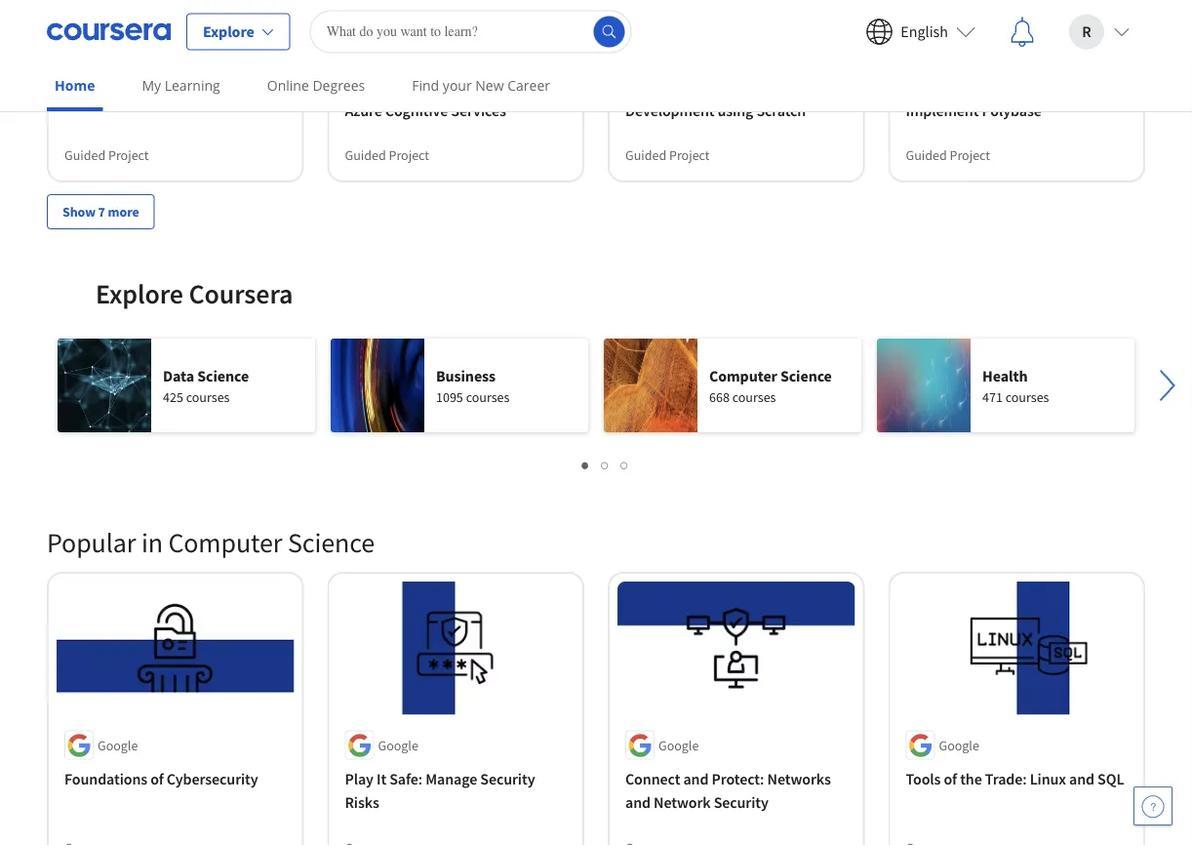 Task type: vqa. For each thing, say whether or not it's contained in the screenshot.


Task type: describe. For each thing, give the bounding box(es) containing it.
business 1095 courses
[[436, 366, 510, 406]]

using
[[718, 100, 754, 120]]

tools
[[906, 770, 941, 789]]

show
[[62, 203, 96, 220]]

computer science image
[[604, 338, 698, 432]]

guided project for build a computer vision app with azure cognitive services
[[345, 146, 430, 164]]

coursera project network for sql
[[940, 44, 1086, 61]]

1 horizontal spatial science
[[288, 525, 375, 560]]

coursera for synapse
[[940, 44, 991, 61]]

home
[[55, 76, 95, 95]]

introduction
[[626, 77, 709, 96]]

explore button
[[186, 13, 291, 50]]

1095
[[436, 388, 464, 406]]

online
[[267, 76, 309, 95]]

english
[[901, 22, 949, 41]]

connect
[[626, 770, 681, 789]]

guided project for aws s3 basics
[[64, 146, 149, 164]]

coursera project network for basics
[[98, 44, 244, 61]]

471
[[983, 388, 1003, 406]]

sql inside tools of the trade: linux and sql link
[[1098, 770, 1125, 789]]

1 vertical spatial computer
[[168, 525, 283, 560]]

learn a new skill in 2 hours collection element
[[35, 0, 1158, 260]]

a
[[383, 77, 391, 96]]

services
[[451, 100, 506, 120]]

security inside the connect and protect: networks and network security
[[714, 793, 769, 813]]

guided project for introduction to basic game development using scratch
[[626, 146, 710, 164]]

vision
[[461, 77, 501, 96]]

protect:
[[712, 770, 765, 789]]

find
[[412, 76, 439, 95]]

7
[[98, 203, 105, 220]]

tools of the trade: linux and sql
[[906, 770, 1125, 789]]

with
[[532, 77, 562, 96]]

implement
[[906, 100, 980, 120]]

aws
[[64, 77, 94, 96]]

to
[[712, 77, 726, 96]]

project for build a computer vision app with azure cognitive services
[[389, 146, 430, 164]]

google for connect
[[659, 737, 699, 754]]

science for data science
[[197, 366, 249, 385]]

project for azure synapse sql pool - implement polybase
[[950, 146, 991, 164]]

microsoft
[[378, 44, 431, 61]]

introduction to basic game development using scratch
[[626, 77, 807, 120]]

polybase
[[983, 100, 1042, 120]]

foundations of cybersecurity
[[64, 770, 258, 789]]

game
[[767, 77, 806, 96]]

build a computer vision app with azure cognitive services
[[345, 77, 562, 120]]

aws s3 basics link
[[64, 75, 287, 98]]

your
[[443, 76, 472, 95]]

safe:
[[390, 770, 423, 789]]

cognitive
[[385, 100, 448, 120]]

1 horizontal spatial coursera
[[189, 277, 293, 311]]

-
[[1068, 77, 1073, 96]]

move carousel right image
[[1145, 362, 1192, 409]]

network inside the connect and protect: networks and network security
[[654, 793, 711, 813]]

learning
[[165, 76, 220, 95]]

app
[[504, 77, 529, 96]]

build
[[345, 77, 380, 96]]

courses inside data science 425 courses
[[186, 388, 230, 406]]

development
[[626, 100, 715, 120]]

health image
[[878, 338, 971, 432]]

425
[[163, 388, 183, 406]]

science for computer science
[[781, 366, 832, 385]]

coursera image
[[47, 16, 171, 47]]

of for foundations
[[151, 770, 164, 789]]

computer inside computer science 668 courses
[[710, 366, 778, 385]]

the
[[961, 770, 983, 789]]

2 horizontal spatial and
[[1070, 770, 1095, 789]]

azure synapse sql pool - implement polybase link
[[906, 75, 1128, 122]]

home link
[[47, 63, 103, 111]]

project up my learning
[[151, 44, 192, 61]]

popular in computer science
[[47, 525, 375, 560]]

guided for build a computer vision app with azure cognitive services
[[345, 146, 386, 164]]

manage
[[426, 770, 478, 789]]

courses inside business 1095 courses
[[466, 388, 510, 406]]

google for play
[[378, 737, 419, 754]]

tools of the trade: linux and sql link
[[906, 768, 1128, 791]]

guided for azure synapse sql pool - implement polybase
[[906, 146, 948, 164]]

computer science 668 courses
[[710, 366, 832, 406]]

0 horizontal spatial and
[[626, 793, 651, 813]]

show 7 more button
[[47, 194, 155, 229]]

data science image
[[58, 338, 151, 432]]

my learning link
[[134, 63, 228, 107]]

project up azure synapse sql pool - implement polybase link
[[993, 44, 1034, 61]]

668
[[710, 388, 730, 406]]

azure inside build a computer vision app with azure cognitive services
[[345, 100, 382, 120]]

popular in computer science collection element
[[35, 494, 1158, 845]]

aws s3 basics
[[64, 77, 158, 96]]



Task type: locate. For each thing, give the bounding box(es) containing it.
network down connect
[[654, 793, 711, 813]]

1 vertical spatial sql
[[1098, 770, 1125, 789]]

courses inside health 471 courses
[[1006, 388, 1050, 406]]

network up the learning
[[195, 44, 244, 61]]

3 guided from the left
[[626, 146, 667, 164]]

courses right the 425
[[186, 388, 230, 406]]

introduction to basic game development using scratch link
[[626, 75, 848, 122]]

online degrees
[[267, 76, 365, 95]]

google for foundations
[[98, 737, 138, 754]]

None search field
[[310, 10, 632, 53]]

data science 425 courses
[[163, 366, 249, 406]]

coursera project network
[[98, 44, 244, 61], [940, 44, 1086, 61]]

my
[[142, 76, 161, 95]]

courses right 668
[[733, 388, 777, 406]]

foundations
[[64, 770, 147, 789]]

guided down development
[[626, 146, 667, 164]]

2 horizontal spatial science
[[781, 366, 832, 385]]

and down connect
[[626, 793, 651, 813]]

guided project for azure synapse sql pool - implement polybase
[[906, 146, 991, 164]]

linux
[[1031, 770, 1067, 789]]

2 horizontal spatial coursera
[[940, 44, 991, 61]]

and right linux at the bottom of the page
[[1070, 770, 1095, 789]]

and
[[684, 770, 709, 789], [1070, 770, 1095, 789], [626, 793, 651, 813]]

0 vertical spatial sql
[[1005, 77, 1032, 96]]

trade:
[[986, 770, 1028, 789]]

business image
[[331, 338, 425, 432]]

azure synapse sql pool - implement polybase
[[906, 77, 1073, 120]]

google
[[98, 737, 138, 754], [378, 737, 419, 754], [659, 737, 699, 754], [940, 737, 980, 754]]

courses down business
[[466, 388, 510, 406]]

network down r
[[1037, 44, 1086, 61]]

google up safe:
[[378, 737, 419, 754]]

2 guided from the left
[[345, 146, 386, 164]]

1 vertical spatial explore
[[96, 277, 183, 311]]

and left protect:
[[684, 770, 709, 789]]

explore for explore
[[203, 22, 254, 41]]

4 google from the left
[[940, 737, 980, 754]]

connect and protect: networks and network security link
[[626, 768, 848, 815]]

0 vertical spatial explore
[[203, 22, 254, 41]]

network for azure synapse sql pool - implement polybase
[[1037, 44, 1086, 61]]

1 horizontal spatial azure
[[906, 77, 944, 96]]

computer
[[710, 366, 778, 385], [168, 525, 283, 560]]

sql inside azure synapse sql pool - implement polybase
[[1005, 77, 1032, 96]]

0 horizontal spatial coursera
[[98, 44, 149, 61]]

2 courses from the left
[[466, 388, 510, 406]]

0 horizontal spatial science
[[197, 366, 249, 385]]

1 horizontal spatial computer
[[710, 366, 778, 385]]

security right "manage"
[[481, 770, 535, 789]]

sql
[[1005, 77, 1032, 96], [1098, 770, 1125, 789]]

guided project up 7
[[64, 146, 149, 164]]

1 guided project from the left
[[64, 146, 149, 164]]

project up more on the left top of page
[[108, 146, 149, 164]]

business
[[436, 366, 496, 385]]

1 horizontal spatial security
[[714, 793, 769, 813]]

computer
[[394, 77, 458, 96]]

explore coursera
[[96, 277, 293, 311]]

of for tools
[[944, 770, 958, 789]]

0 horizontal spatial coursera project network
[[98, 44, 244, 61]]

scratch
[[757, 100, 807, 120]]

2 horizontal spatial network
[[1037, 44, 1086, 61]]

1 of from the left
[[151, 770, 164, 789]]

1 horizontal spatial and
[[684, 770, 709, 789]]

1 horizontal spatial of
[[944, 770, 958, 789]]

synapse
[[947, 77, 1002, 96]]

0 horizontal spatial computer
[[168, 525, 283, 560]]

network for aws s3 basics
[[195, 44, 244, 61]]

courses down "health"
[[1006, 388, 1050, 406]]

explore for explore coursera
[[96, 277, 183, 311]]

3 courses from the left
[[733, 388, 777, 406]]

project down implement
[[950, 146, 991, 164]]

0 horizontal spatial explore
[[96, 277, 183, 311]]

help center image
[[1142, 795, 1166, 818]]

english button
[[851, 0, 992, 63]]

project for introduction to basic game development using scratch
[[670, 146, 710, 164]]

guided project down implement
[[906, 146, 991, 164]]

2 coursera project network from the left
[[940, 44, 1086, 61]]

0 horizontal spatial network
[[195, 44, 244, 61]]

google up the
[[940, 737, 980, 754]]

basics
[[116, 77, 158, 96]]

courses inside computer science 668 courses
[[733, 388, 777, 406]]

in
[[141, 525, 163, 560]]

guided project down development
[[626, 146, 710, 164]]

0 horizontal spatial azure
[[345, 100, 382, 120]]

computer right in
[[168, 525, 283, 560]]

What do you want to learn? text field
[[310, 10, 632, 53]]

show 7 more
[[62, 203, 139, 220]]

guided for introduction to basic game development using scratch
[[626, 146, 667, 164]]

play it safe: manage security risks
[[345, 770, 535, 813]]

explore inside popup button
[[203, 22, 254, 41]]

4 courses from the left
[[1006, 388, 1050, 406]]

google for tools
[[940, 737, 980, 754]]

3 guided project from the left
[[626, 146, 710, 164]]

s3
[[97, 77, 113, 96]]

azure down build
[[345, 100, 382, 120]]

1 horizontal spatial coursera project network
[[940, 44, 1086, 61]]

1 courses from the left
[[186, 388, 230, 406]]

of right foundations
[[151, 770, 164, 789]]

science inside data science 425 courses
[[197, 366, 249, 385]]

guided down 'cognitive'
[[345, 146, 386, 164]]

azure
[[906, 77, 944, 96], [345, 100, 382, 120]]

azure inside azure synapse sql pool - implement polybase
[[906, 77, 944, 96]]

connect and protect: networks and network security
[[626, 770, 832, 813]]

4 guided from the left
[[906, 146, 948, 164]]

1 horizontal spatial sql
[[1098, 770, 1125, 789]]

security inside the play it safe: manage security risks
[[481, 770, 535, 789]]

0 horizontal spatial of
[[151, 770, 164, 789]]

0 vertical spatial computer
[[710, 366, 778, 385]]

play it safe: manage security risks link
[[345, 768, 567, 815]]

pool
[[1035, 77, 1065, 96]]

0 horizontal spatial sql
[[1005, 77, 1032, 96]]

of
[[151, 770, 164, 789], [944, 770, 958, 789]]

project down 'cognitive'
[[389, 146, 430, 164]]

build a computer vision app with azure cognitive services link
[[345, 75, 567, 122]]

1 coursera project network from the left
[[98, 44, 244, 61]]

1 vertical spatial azure
[[345, 100, 382, 120]]

coursera
[[98, 44, 149, 61], [940, 44, 991, 61], [189, 277, 293, 311]]

4 guided project from the left
[[906, 146, 991, 164]]

play
[[345, 770, 374, 789]]

r button
[[1054, 0, 1146, 63]]

3 google from the left
[[659, 737, 699, 754]]

coursera for s3
[[98, 44, 149, 61]]

science
[[197, 366, 249, 385], [781, 366, 832, 385], [288, 525, 375, 560]]

0 vertical spatial azure
[[906, 77, 944, 96]]

2 guided project from the left
[[345, 146, 430, 164]]

0 horizontal spatial security
[[481, 770, 535, 789]]

foundations of cybersecurity link
[[64, 768, 287, 791]]

guided project
[[64, 146, 149, 164], [345, 146, 430, 164], [626, 146, 710, 164], [906, 146, 991, 164]]

google up connect
[[659, 737, 699, 754]]

guided up show
[[64, 146, 106, 164]]

project for aws s3 basics
[[108, 146, 149, 164]]

1 vertical spatial security
[[714, 793, 769, 813]]

online degrees link
[[259, 63, 373, 107]]

1 google from the left
[[98, 737, 138, 754]]

degrees
[[313, 76, 365, 95]]

security
[[481, 770, 535, 789], [714, 793, 769, 813]]

guided down implement
[[906, 146, 948, 164]]

security down protect:
[[714, 793, 769, 813]]

2 google from the left
[[378, 737, 419, 754]]

sql up polybase in the right top of the page
[[1005, 77, 1032, 96]]

coursera project network up aws s3 basics link
[[98, 44, 244, 61]]

r
[[1083, 22, 1092, 41]]

azure up implement
[[906, 77, 944, 96]]

new
[[476, 76, 504, 95]]

1 guided from the left
[[64, 146, 106, 164]]

explore up the learning
[[203, 22, 254, 41]]

it
[[377, 770, 387, 789]]

2 of from the left
[[944, 770, 958, 789]]

health 471 courses
[[983, 366, 1050, 406]]

sql right linux at the bottom of the page
[[1098, 770, 1125, 789]]

project
[[151, 44, 192, 61], [993, 44, 1034, 61], [108, 146, 149, 164], [389, 146, 430, 164], [670, 146, 710, 164], [950, 146, 991, 164]]

computer up 668
[[710, 366, 778, 385]]

project down development
[[670, 146, 710, 164]]

google up foundations
[[98, 737, 138, 754]]

explore down more on the left top of page
[[96, 277, 183, 311]]

basic
[[729, 77, 764, 96]]

1 horizontal spatial explore
[[203, 22, 254, 41]]

coursera project network up azure synapse sql pool - implement polybase link
[[940, 44, 1086, 61]]

guided project down 'cognitive'
[[345, 146, 430, 164]]

guided for aws s3 basics
[[64, 146, 106, 164]]

1 horizontal spatial network
[[654, 793, 711, 813]]

guided
[[64, 146, 106, 164], [345, 146, 386, 164], [626, 146, 667, 164], [906, 146, 948, 164]]

find your new career link
[[404, 63, 558, 107]]

more
[[108, 203, 139, 220]]

of left the
[[944, 770, 958, 789]]

network
[[195, 44, 244, 61], [1037, 44, 1086, 61], [654, 793, 711, 813]]

0 vertical spatial security
[[481, 770, 535, 789]]

networks
[[768, 770, 832, 789]]

popular
[[47, 525, 136, 560]]

cybersecurity
[[167, 770, 258, 789]]

health
[[983, 366, 1028, 385]]

my learning
[[142, 76, 220, 95]]

find your new career
[[412, 76, 551, 95]]

career
[[508, 76, 551, 95]]

data
[[163, 366, 194, 385]]

science inside computer science 668 courses
[[781, 366, 832, 385]]

risks
[[345, 793, 380, 813]]



